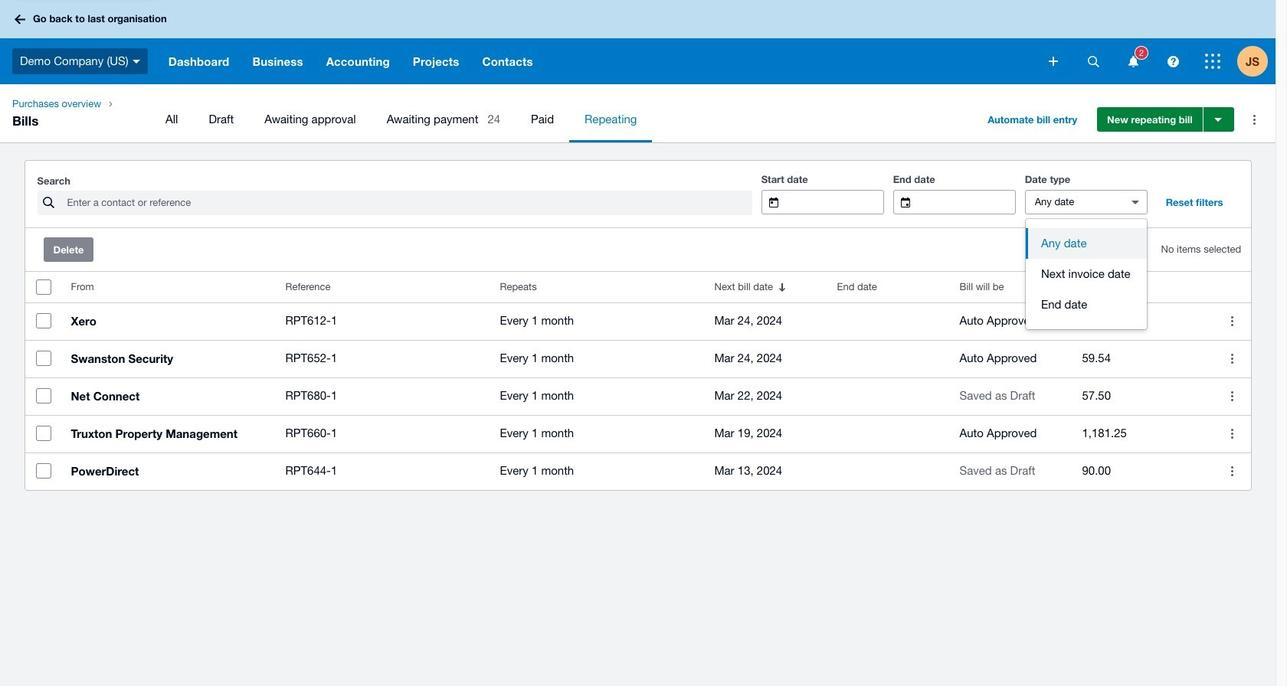 Task type: describe. For each thing, give the bounding box(es) containing it.
2 horizontal spatial svg image
[[1167, 56, 1179, 67]]

1 horizontal spatial svg image
[[1049, 57, 1058, 66]]



Task type: vqa. For each thing, say whether or not it's contained in the screenshot.
the 'in'
no



Task type: locate. For each thing, give the bounding box(es) containing it.
Enter a contact or reference field
[[66, 192, 752, 215]]

group
[[1026, 219, 1147, 330]]

None field
[[791, 191, 883, 214], [922, 191, 1015, 214], [1026, 191, 1119, 214], [791, 191, 883, 214], [922, 191, 1015, 214], [1026, 191, 1119, 214]]

overflow menu image
[[1240, 104, 1270, 135]]

svg image
[[1205, 54, 1221, 69], [1088, 56, 1099, 67], [1128, 56, 1138, 67], [132, 60, 140, 63]]

list box
[[1026, 219, 1147, 330]]

svg image
[[15, 14, 25, 24], [1167, 56, 1179, 67], [1049, 57, 1058, 66]]

menu
[[150, 97, 966, 143]]

0 horizontal spatial svg image
[[15, 14, 25, 24]]

navigation
[[0, 84, 1276, 143]]

banner
[[0, 0, 1276, 84]]

session table element
[[25, 272, 1251, 490]]



